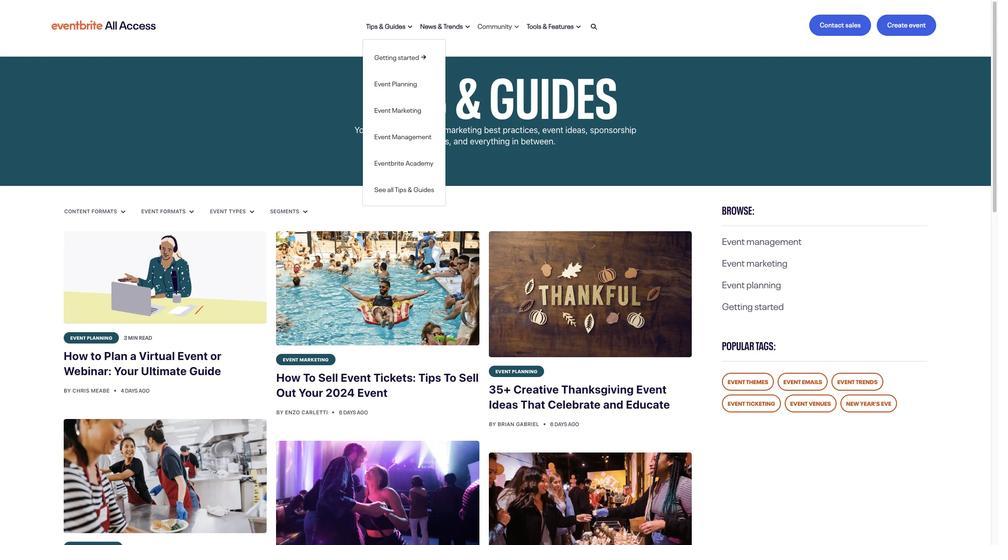 Task type: locate. For each thing, give the bounding box(es) containing it.
1 arrow image from the left
[[408, 25, 413, 29]]

getting up event planning
[[374, 52, 397, 61]]

event planning for how to plan a virtual event or webinar: your ultimate guide
[[70, 334, 113, 341]]

formats inside popup button
[[91, 208, 117, 214]]

1 vertical spatial 6 days ago
[[550, 420, 579, 428]]

0 horizontal spatial marketing
[[300, 356, 329, 363]]

& left news
[[379, 21, 384, 30]]

event marketing down event management
[[722, 255, 788, 269]]

arrow image for event types
[[250, 210, 254, 214]]

ago down celebrate
[[568, 420, 579, 428]]

see all tips & guides link
[[363, 180, 446, 197]]

event up between.
[[542, 125, 563, 135]]

features
[[549, 21, 574, 30]]

1 horizontal spatial to
[[444, 371, 456, 384]]

event marketing
[[722, 255, 788, 269], [283, 356, 329, 363]]

0 vertical spatial and
[[454, 136, 468, 146]]

sales
[[846, 19, 861, 29]]

2 horizontal spatial guides
[[489, 50, 618, 133]]

1 vertical spatial getting started
[[722, 298, 784, 312]]

1 arrow image from the left
[[121, 210, 126, 214]]

0 vertical spatial getting started
[[374, 52, 419, 61]]

event for 'event emails' link
[[784, 377, 801, 386]]

event inside your one-stop shop for marketing best practices, event ideas, sponsorship tips, and everything in between.
[[542, 125, 563, 135]]

planning up to
[[87, 334, 113, 341]]

planning down event management
[[747, 277, 781, 291]]

event emails
[[784, 377, 822, 386]]

how up webinar:
[[64, 349, 88, 362]]

formats inside dropdown button
[[160, 208, 186, 214]]

getting started link up popular tags:
[[722, 298, 784, 312]]

1 vertical spatial 6
[[550, 420, 554, 428]]

0 vertical spatial your
[[355, 125, 372, 135]]

arrow image left tools
[[515, 25, 519, 29]]

event marketing link
[[363, 101, 446, 118]]

formats right content
[[91, 208, 117, 214]]

planning for 35+ creative thanksgiving event ideas that celebrate and educate
[[512, 368, 538, 374]]

1 horizontal spatial and
[[603, 398, 623, 411]]

arrow image inside community link
[[515, 25, 519, 29]]

2 horizontal spatial by
[[489, 421, 496, 427]]

getting started up popular tags:
[[722, 298, 784, 312]]

by for how to sell event tickets: tips to sell out your 2024 event
[[276, 409, 284, 415]]

content
[[64, 208, 90, 214]]

0 horizontal spatial arrow image
[[421, 55, 426, 59]]

event formats
[[141, 208, 187, 214]]

arrow image inside event types dropdown button
[[250, 210, 254, 214]]

how up out
[[276, 371, 301, 384]]

your inside your one-stop shop for marketing best practices, event ideas, sponsorship tips, and everything in between.
[[355, 125, 372, 135]]

and down thanksgiving
[[603, 398, 623, 411]]

event management link
[[722, 233, 802, 247]]

0 vertical spatial tips & guides
[[366, 21, 406, 30]]

search icon image
[[591, 23, 598, 30]]

getting started
[[374, 52, 419, 61], [722, 298, 784, 312]]

event
[[909, 19, 926, 29], [542, 125, 563, 135]]

and right tips,
[[454, 136, 468, 146]]

0 horizontal spatial 6
[[339, 408, 342, 416]]

event ticketing link
[[722, 395, 781, 412]]

your down a
[[114, 364, 139, 377]]

event management link
[[363, 127, 446, 144]]

6 days ago down 2024
[[339, 408, 368, 416]]

1 horizontal spatial ago
[[357, 408, 368, 416]]

arrow image right trends
[[465, 25, 470, 29]]

1 vertical spatial and
[[603, 398, 623, 411]]

0 horizontal spatial arrow image
[[121, 210, 126, 214]]

0 horizontal spatial planning
[[87, 334, 113, 341]]

& inside tips & guides link
[[379, 21, 384, 30]]

ago down how to sell event tickets: tips to sell out your 2024 event link
[[357, 408, 368, 416]]

event planning link for how to plan a virtual event or webinar: your ultimate guide
[[64, 332, 119, 343]]

6 down 2024
[[339, 408, 342, 416]]

by brian gabriel
[[489, 421, 541, 427]]

event marketing up out
[[283, 356, 329, 363]]

event for event ticketing link
[[728, 399, 745, 407]]

create event link
[[877, 15, 936, 36]]

news
[[420, 21, 437, 30]]

event planning up to
[[70, 334, 113, 341]]

1 vertical spatial event planning link
[[64, 332, 119, 343]]

arrow image right content formats on the left of the page
[[121, 210, 126, 214]]

how for how to plan a virtual event or webinar: your ultimate guide
[[64, 349, 88, 362]]

days down celebrate
[[555, 420, 567, 428]]

tools
[[527, 21, 541, 30]]

event planning for 35+ creative thanksgiving event ideas that celebrate and educate
[[495, 368, 538, 374]]

6 right 'gabriel'
[[550, 420, 554, 428]]

marketing
[[444, 125, 482, 135], [747, 255, 788, 269], [300, 356, 329, 363]]

6 days ago for sell
[[339, 408, 368, 416]]

1 formats from the left
[[91, 208, 117, 214]]

1 horizontal spatial marketing
[[444, 125, 482, 135]]

arrow image inside tools & features link
[[576, 25, 581, 29]]

event for event marketing link
[[374, 105, 391, 114]]

0 horizontal spatial and
[[454, 136, 468, 146]]

0 horizontal spatial event marketing link
[[276, 354, 335, 365]]

getting up popular
[[722, 298, 753, 312]]

marketing up 2024
[[300, 356, 329, 363]]

your up carletti
[[299, 386, 323, 399]]

0 horizontal spatial getting started link
[[363, 48, 446, 65]]

everything
[[470, 136, 510, 146]]

1 horizontal spatial event planning
[[495, 368, 538, 374]]

2 vertical spatial days
[[555, 420, 567, 428]]

& right tools
[[543, 21, 547, 30]]

0 horizontal spatial event marketing
[[283, 356, 329, 363]]

arrow image for tips & guides
[[408, 25, 413, 29]]

ago
[[139, 386, 150, 394], [357, 408, 368, 416], [568, 420, 579, 428]]

ultimate
[[141, 364, 187, 377]]

event planning link down event management link
[[722, 277, 781, 291]]

arrow image
[[408, 25, 413, 29], [515, 25, 519, 29], [576, 25, 581, 29]]

tips inside "how to sell event tickets: tips to sell out your 2024 event"
[[418, 371, 441, 384]]

arrow image for content formats
[[121, 210, 126, 214]]

ago for ultimate
[[139, 386, 150, 394]]

by left the 'brian'
[[489, 421, 496, 427]]

by enzo carletti link
[[276, 409, 330, 415]]

event types button
[[209, 208, 255, 215]]

started up the tags:
[[755, 298, 784, 312]]

create
[[887, 19, 908, 29]]

1 horizontal spatial guides
[[414, 184, 434, 193]]

creative
[[514, 383, 559, 396]]

planning for how to plan a virtual event or webinar: your ultimate guide
[[87, 334, 113, 341]]

event right create
[[909, 19, 926, 29]]

2 horizontal spatial event planning link
[[722, 277, 781, 291]]

1 horizontal spatial planning
[[512, 368, 538, 374]]

0 horizontal spatial by
[[64, 387, 71, 393]]

event planning link for 35+ creative thanksgiving event ideas that celebrate and educate
[[489, 366, 544, 377]]

1 vertical spatial ago
[[357, 408, 368, 416]]

& for tips & guides link
[[379, 21, 384, 30]]

1 horizontal spatial arrow image
[[515, 25, 519, 29]]

1 vertical spatial tips & guides
[[373, 50, 618, 133]]

1 vertical spatial event
[[542, 125, 563, 135]]

1 vertical spatial event marketing
[[283, 356, 329, 363]]

2 horizontal spatial marketing
[[747, 255, 788, 269]]

lots of people at a pool party image
[[276, 231, 479, 346]]

arrow image right types
[[250, 210, 254, 214]]

your left one-
[[355, 125, 372, 135]]

that
[[521, 398, 545, 411]]

how inside the how to plan a virtual event or webinar: your ultimate guide
[[64, 349, 88, 362]]

arrow image
[[465, 25, 470, 29], [421, 55, 426, 59]]

1 horizontal spatial days
[[343, 408, 356, 416]]

emails
[[802, 377, 822, 386]]

and inside 35+ creative thanksgiving event ideas that celebrate and educate
[[603, 398, 623, 411]]

0 horizontal spatial to
[[303, 371, 316, 384]]

1 horizontal spatial formats
[[160, 208, 186, 214]]

0 vertical spatial 6 days ago
[[339, 408, 368, 416]]

2 vertical spatial planning
[[512, 368, 538, 374]]

or
[[210, 349, 222, 362]]

0 vertical spatial days
[[125, 386, 138, 394]]

arrow image
[[121, 210, 126, 214], [250, 210, 254, 214], [303, 210, 308, 214]]

by enzo carletti
[[276, 409, 330, 415]]

2 vertical spatial event planning link
[[489, 366, 544, 377]]

1 vertical spatial event marketing link
[[276, 354, 335, 365]]

getting started link up event planning link
[[363, 48, 446, 65]]

by left enzo at bottom
[[276, 409, 284, 415]]

3 arrow image from the left
[[303, 210, 308, 214]]

event inside dropdown button
[[210, 208, 227, 214]]

2 formats from the left
[[160, 208, 186, 214]]

how to sell event tickets: tips to sell out your 2024 event
[[276, 371, 479, 399]]

by for 35+ creative thanksgiving event ideas that celebrate and educate
[[489, 421, 496, 427]]

see all tips & guides
[[374, 184, 434, 193]]

0 horizontal spatial event
[[542, 125, 563, 135]]

days for your
[[343, 408, 356, 416]]

2 horizontal spatial arrow image
[[576, 25, 581, 29]]

0 horizontal spatial sell
[[318, 371, 338, 384]]

3 arrow image from the left
[[576, 25, 581, 29]]

content formats
[[64, 208, 118, 214]]

arrow image left news
[[408, 25, 413, 29]]

2 horizontal spatial arrow image
[[303, 210, 308, 214]]

days right 4
[[125, 386, 138, 394]]

getting
[[374, 52, 397, 61], [722, 298, 753, 312]]

in
[[512, 136, 519, 146]]

& right news
[[438, 21, 442, 30]]

marketing down event management
[[747, 255, 788, 269]]

0 horizontal spatial days
[[125, 386, 138, 394]]

0 vertical spatial event marketing link
[[722, 255, 788, 269]]

6 days ago for thanksgiving
[[550, 420, 579, 428]]

2 vertical spatial by
[[489, 421, 496, 427]]

by left 'chris'
[[64, 387, 71, 393]]

carletti
[[302, 409, 328, 415]]

venues
[[809, 399, 831, 407]]

1 horizontal spatial 6 days ago
[[550, 420, 579, 428]]

2 arrow image from the left
[[515, 25, 519, 29]]

days
[[125, 386, 138, 394], [343, 408, 356, 416], [555, 420, 567, 428]]

1 horizontal spatial arrow image
[[465, 25, 470, 29]]

event planning
[[722, 277, 781, 291], [70, 334, 113, 341], [495, 368, 538, 374]]

celebrate
[[548, 398, 601, 411]]

0 vertical spatial planning
[[747, 277, 781, 291]]

&
[[379, 21, 384, 30], [438, 21, 442, 30], [543, 21, 547, 30], [455, 50, 482, 133], [408, 184, 412, 193]]

0 horizontal spatial event planning link
[[64, 332, 119, 343]]

plan
[[104, 349, 128, 362]]

arrow image for segments
[[303, 210, 308, 214]]

1 horizontal spatial your
[[299, 386, 323, 399]]

formats
[[91, 208, 117, 214], [160, 208, 186, 214]]

1 horizontal spatial getting started link
[[722, 298, 784, 312]]

0 horizontal spatial getting started
[[374, 52, 419, 61]]

0 vertical spatial marketing
[[444, 125, 482, 135]]

event guests and food vendor image
[[489, 453, 692, 545]]

1 vertical spatial how
[[276, 371, 301, 384]]

0 horizontal spatial your
[[114, 364, 139, 377]]

6 for thanksgiving
[[550, 420, 554, 428]]

event planning link
[[363, 74, 446, 91]]

ago right 4
[[139, 386, 150, 394]]

to
[[303, 371, 316, 384], [444, 371, 456, 384]]

2 vertical spatial your
[[299, 386, 323, 399]]

event inside dropdown button
[[141, 208, 159, 214]]

planning
[[392, 78, 417, 88]]

2 vertical spatial ago
[[568, 420, 579, 428]]

6
[[339, 408, 342, 416], [550, 420, 554, 428]]

tips & guides
[[366, 21, 406, 30], [373, 50, 618, 133]]

1 vertical spatial planning
[[87, 334, 113, 341]]

management
[[392, 131, 431, 140]]

0 vertical spatial getting started link
[[363, 48, 446, 65]]

popular
[[722, 336, 754, 353]]

6 days ago down celebrate
[[550, 420, 579, 428]]

1 vertical spatial event planning
[[70, 334, 113, 341]]

marketing
[[392, 105, 421, 114]]

event planning up 35+
[[495, 368, 538, 374]]

1 vertical spatial days
[[343, 408, 356, 416]]

guides
[[385, 21, 406, 30], [489, 50, 618, 133], [414, 184, 434, 193]]

1 vertical spatial getting started link
[[722, 298, 784, 312]]

event themes link
[[722, 373, 774, 391]]

& inside see all tips & guides link
[[408, 184, 412, 193]]

0 horizontal spatial how
[[64, 349, 88, 362]]

1 vertical spatial arrow image
[[421, 55, 426, 59]]

0 horizontal spatial 6 days ago
[[339, 408, 368, 416]]

educate
[[626, 398, 670, 411]]

marketing up tips,
[[444, 125, 482, 135]]

& right the all
[[408, 184, 412, 193]]

sell left 35+
[[459, 371, 479, 384]]

event for event types dropdown button
[[210, 208, 227, 214]]

event planning down event management link
[[722, 277, 781, 291]]

1 horizontal spatial sell
[[459, 371, 479, 384]]

planning up the creative
[[512, 368, 538, 374]]

1 vertical spatial your
[[114, 364, 139, 377]]

& inside tools & features link
[[543, 21, 547, 30]]

0 horizontal spatial formats
[[91, 208, 117, 214]]

2 vertical spatial guides
[[414, 184, 434, 193]]

arrow image inside news & trends link
[[465, 25, 470, 29]]

days down 2024
[[343, 408, 356, 416]]

by
[[64, 387, 71, 393], [276, 409, 284, 415], [489, 421, 496, 427]]

2 horizontal spatial your
[[355, 125, 372, 135]]

0 horizontal spatial arrow image
[[408, 25, 413, 29]]

2 vertical spatial marketing
[[300, 356, 329, 363]]

new
[[846, 399, 859, 407]]

& inside news & trends link
[[438, 21, 442, 30]]

getting started up event planning
[[374, 52, 419, 61]]

webinar:
[[64, 364, 111, 377]]

1 to from the left
[[303, 371, 316, 384]]

arrow image inside content formats popup button
[[121, 210, 126, 214]]

tips
[[366, 21, 378, 30], [373, 50, 447, 133], [395, 184, 407, 193], [418, 371, 441, 384]]

arrow image left search icon
[[576, 25, 581, 29]]

sell up 2024
[[318, 371, 338, 384]]

read
[[139, 333, 152, 341]]

event planning link up to
[[64, 332, 119, 343]]

0 vertical spatial started
[[398, 52, 419, 61]]

popular tags:
[[722, 336, 776, 353]]

0 vertical spatial getting
[[374, 52, 397, 61]]

0 vertical spatial how
[[64, 349, 88, 362]]

0 vertical spatial by
[[64, 387, 71, 393]]

4
[[121, 386, 124, 394]]

event planning link up 35+
[[489, 366, 544, 377]]

event marketing link down event management
[[722, 255, 788, 269]]

formats left arrow image
[[160, 208, 186, 214]]

event venues link
[[785, 395, 837, 412]]

event marketing link up out
[[276, 354, 335, 365]]

arrow image down news
[[421, 55, 426, 59]]

how inside "how to sell event tickets: tips to sell out your 2024 event"
[[276, 371, 301, 384]]

2 arrow image from the left
[[250, 210, 254, 214]]

& left best
[[455, 50, 482, 133]]

arrow image inside tips & guides link
[[408, 25, 413, 29]]

1 horizontal spatial started
[[755, 298, 784, 312]]

0 horizontal spatial started
[[398, 52, 419, 61]]

guide
[[189, 364, 221, 377]]

formats for event
[[160, 208, 186, 214]]

1 horizontal spatial event planning link
[[489, 366, 544, 377]]

arrow image right the segments on the top
[[303, 210, 308, 214]]

arrow image inside the segments dropdown button
[[303, 210, 308, 214]]

1 horizontal spatial getting started
[[722, 298, 784, 312]]

started up planning
[[398, 52, 419, 61]]

chris
[[72, 387, 89, 393]]

contact sales
[[820, 19, 861, 29]]

2 horizontal spatial event planning
[[722, 277, 781, 291]]

event marketing link
[[722, 255, 788, 269], [276, 354, 335, 365]]

0 vertical spatial ago
[[139, 386, 150, 394]]

arrow image inside "getting started" link
[[421, 55, 426, 59]]



Task type: describe. For each thing, give the bounding box(es) containing it.
community
[[478, 21, 512, 30]]

tips & guides link
[[363, 15, 416, 36]]

tips,
[[435, 136, 451, 146]]

contact sales link
[[810, 15, 871, 36]]

tools & features link
[[523, 15, 585, 36]]

1 horizontal spatial event
[[909, 19, 926, 29]]

2024
[[326, 386, 355, 399]]

event ticketing
[[728, 399, 775, 407]]

0 vertical spatial event planning
[[722, 277, 781, 291]]

event trends link
[[832, 373, 883, 391]]

all
[[387, 184, 394, 193]]

event for "event formats" dropdown button
[[141, 208, 159, 214]]

event for event trends link
[[837, 377, 855, 386]]

trends
[[856, 377, 878, 386]]

2 sell from the left
[[459, 371, 479, 384]]

3 min read
[[124, 333, 152, 341]]

new year's eve
[[846, 399, 892, 407]]

1 horizontal spatial getting
[[722, 298, 753, 312]]

event for bottommost event marketing link
[[283, 356, 298, 363]]

35+ creative thanksgiving event ideas that celebrate and educate
[[489, 383, 670, 411]]

year's
[[860, 399, 880, 407]]

event themes
[[728, 377, 768, 386]]

event planning
[[374, 78, 417, 88]]

event inside the how to plan a virtual event or webinar: your ultimate guide
[[177, 349, 208, 362]]

event for topmost event planning link
[[722, 277, 745, 291]]

event inside 35+ creative thanksgiving event ideas that celebrate and educate
[[636, 383, 667, 396]]

event formats button
[[141, 208, 195, 215]]

event for 35+ creative thanksgiving event ideas that celebrate and educate's event planning link
[[495, 368, 511, 374]]

by chris meabe
[[64, 387, 111, 393]]

event types
[[210, 208, 247, 214]]

types
[[229, 208, 246, 214]]

your inside the how to plan a virtual event or webinar: your ultimate guide
[[114, 364, 139, 377]]

35+ creative thanksgiving event ideas that celebrate and educate link
[[489, 377, 692, 418]]

themes
[[746, 377, 768, 386]]

event marketing
[[374, 105, 421, 114]]

one-
[[374, 125, 392, 135]]

thanksgiving
[[561, 383, 634, 396]]

eventbrite academy
[[374, 157, 434, 167]]

event for event planning link for how to plan a virtual event or webinar: your ultimate guide
[[70, 334, 86, 341]]

your inside "how to sell event tickets: tips to sell out your 2024 event"
[[299, 386, 323, 399]]

1 vertical spatial guides
[[489, 50, 618, 133]]

tags:
[[756, 336, 776, 353]]

by brian gabriel link
[[489, 421, 541, 427]]

eventbrite
[[374, 157, 404, 167]]

event emails link
[[778, 373, 828, 391]]

0 vertical spatial event planning link
[[722, 277, 781, 291]]

marketing inside your one-stop shop for marketing best practices, event ideas, sponsorship tips, and everything in between.
[[444, 125, 482, 135]]

trends
[[444, 21, 463, 30]]

your one-stop shop for marketing best practices, event ideas, sponsorship tips, and everything in between.
[[355, 125, 637, 146]]

event for event marketing link to the top
[[722, 255, 745, 269]]

formats for content
[[91, 208, 117, 214]]

4 days ago
[[121, 386, 150, 394]]

arrow image for tools & features
[[576, 25, 581, 29]]

event for event management link
[[374, 131, 391, 140]]

arrow image for getting started
[[421, 55, 426, 59]]

1 sell from the left
[[318, 371, 338, 384]]

event management
[[722, 233, 802, 247]]

shop
[[411, 125, 429, 135]]

enzo
[[285, 409, 300, 415]]

by for how to plan a virtual event or webinar: your ultimate guide
[[64, 387, 71, 393]]

event trends
[[837, 377, 878, 386]]

0 horizontal spatial getting
[[374, 52, 397, 61]]

1 vertical spatial started
[[755, 298, 784, 312]]

2 horizontal spatial days
[[555, 420, 567, 428]]

days for ultimate
[[125, 386, 138, 394]]

out
[[276, 386, 296, 399]]

see
[[374, 184, 386, 193]]

logo eventbrite image
[[50, 17, 157, 34]]

by chris meabe link
[[64, 387, 111, 393]]

& for news & trends link
[[438, 21, 442, 30]]

how to sell event tickets: tips to sell out your 2024 event link
[[276, 365, 479, 406]]

to
[[91, 349, 102, 362]]

meabe
[[91, 387, 110, 393]]

ticketing
[[746, 399, 775, 407]]

ago for your
[[357, 408, 368, 416]]

sponsorship
[[590, 125, 637, 135]]

1 vertical spatial marketing
[[747, 255, 788, 269]]

best
[[484, 125, 501, 135]]

event for event themes link
[[728, 377, 745, 386]]

ideas
[[489, 398, 518, 411]]

virtual
[[139, 349, 175, 362]]

how to plan a virtual event or webinar: your ultimate guide link
[[64, 343, 267, 384]]

gabriel
[[516, 421, 539, 427]]

new year's eve link
[[841, 395, 897, 412]]

and inside your one-stop shop for marketing best practices, event ideas, sponsorship tips, and everything in between.
[[454, 136, 468, 146]]

0 horizontal spatial guides
[[385, 21, 406, 30]]

people laughing while serving food image
[[64, 419, 267, 533]]

a
[[130, 349, 137, 362]]

35+
[[489, 383, 511, 396]]

arrow image for community
[[515, 25, 519, 29]]

community link
[[474, 15, 523, 36]]

eventbrite academy link
[[363, 154, 446, 171]]

tickets:
[[374, 371, 416, 384]]

event venues
[[790, 399, 831, 407]]

event for event planning link
[[374, 78, 391, 88]]

min
[[128, 333, 138, 341]]

tools & features
[[527, 21, 574, 30]]

2 horizontal spatial planning
[[747, 277, 781, 291]]

arrow image for news & trends
[[465, 25, 470, 29]]

academy
[[406, 157, 434, 167]]

news & trends link
[[416, 15, 474, 36]]

how for how to sell event tickets: tips to sell out your 2024 event
[[276, 371, 301, 384]]

event for event management link
[[722, 233, 745, 247]]

browse:
[[722, 201, 755, 218]]

ideas,
[[566, 125, 588, 135]]

event for 'event venues' link
[[790, 399, 808, 407]]

2 to from the left
[[444, 371, 456, 384]]

1 horizontal spatial event marketing
[[722, 255, 788, 269]]

segments
[[270, 208, 301, 214]]

6 for sell
[[339, 408, 342, 416]]

news & trends
[[420, 21, 463, 30]]

couple dancing in nightclub image
[[276, 441, 479, 545]]

create event
[[887, 19, 926, 29]]

for
[[432, 125, 442, 135]]

how to plan a virtual event or webinar: your ultimate guide
[[64, 349, 222, 377]]

arrow image
[[189, 210, 194, 214]]

eve
[[881, 399, 892, 407]]

segments button
[[270, 208, 308, 215]]

3
[[124, 333, 127, 341]]

& for tools & features link
[[543, 21, 547, 30]]

management
[[747, 233, 802, 247]]

2 horizontal spatial ago
[[568, 420, 579, 428]]



Task type: vqa. For each thing, say whether or not it's contained in the screenshot.
the Guides in See all Tips & Guides link
yes



